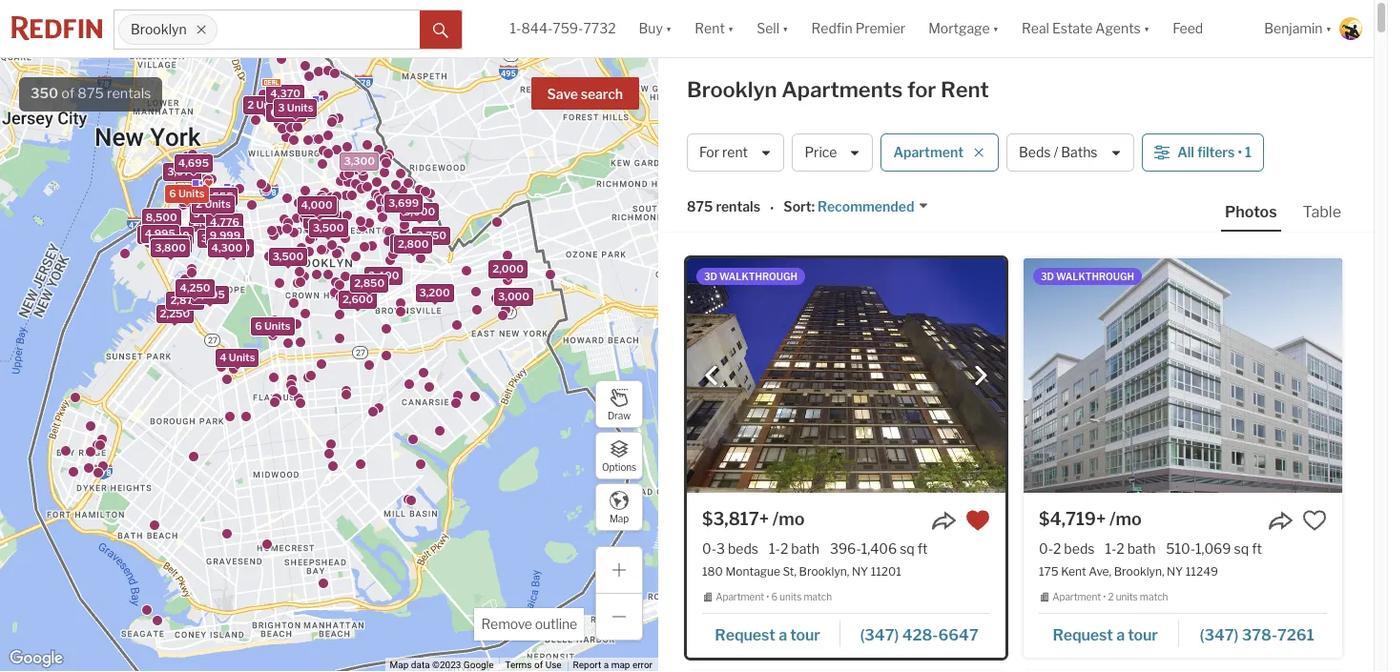 Task type: locate. For each thing, give the bounding box(es) containing it.
0- up 175 in the bottom right of the page
[[1039, 541, 1054, 557]]

/mo up 175 kent ave, brooklyn, ny 11249
[[1110, 510, 1142, 530]]

2 0- from the left
[[1039, 541, 1054, 557]]

• left sort
[[770, 200, 774, 216]]

0 horizontal spatial 3d
[[704, 271, 718, 283]]

2,400
[[368, 268, 399, 282]]

2 /mo from the left
[[1110, 510, 1142, 530]]

match for $3,817+ /mo
[[804, 592, 832, 603]]

remove brooklyn image
[[196, 24, 207, 35]]

2,800
[[398, 237, 429, 251]]

redfin premier button
[[800, 0, 917, 57]]

brooklyn up the rent
[[687, 77, 778, 102]]

(347)
[[860, 627, 899, 645], [1200, 627, 1239, 645]]

beds for $4,719+
[[1065, 541, 1095, 557]]

0 horizontal spatial 6 units
[[169, 187, 205, 200]]

▾ left sell
[[728, 20, 734, 37]]

6 ▾ from the left
[[1326, 20, 1332, 37]]

175
[[1039, 565, 1059, 580]]

bath
[[791, 541, 820, 557], [1128, 541, 1156, 557]]

875
[[78, 85, 104, 102], [687, 199, 713, 215]]

0 horizontal spatial apartment
[[716, 592, 765, 603]]

1 horizontal spatial 875
[[687, 199, 713, 215]]

1,069
[[1196, 541, 1232, 557]]

875 down for at the right top of page
[[687, 199, 713, 215]]

1 sq from the left
[[900, 541, 915, 557]]

428-
[[903, 627, 939, 645]]

1 horizontal spatial 1-2 bath
[[1106, 541, 1156, 557]]

1 horizontal spatial brooklyn
[[687, 77, 778, 102]]

photo of 175 kent ave, brooklyn, ny 11249 image
[[1024, 259, 1343, 493]]

0 horizontal spatial ft
[[918, 541, 928, 557]]

sell ▾ button
[[746, 0, 800, 57]]

▾ for buy ▾
[[666, 20, 672, 37]]

• left 1
[[1238, 144, 1243, 161]]

2 right 15
[[196, 197, 202, 210]]

1 horizontal spatial of
[[534, 661, 543, 671]]

0 vertical spatial rentals
[[107, 85, 151, 102]]

request
[[715, 627, 776, 645], [1053, 627, 1114, 645]]

1 horizontal spatial 3,000
[[404, 204, 435, 218]]

0 horizontal spatial 3 units
[[195, 197, 231, 210]]

ny left the 11201
[[852, 565, 869, 580]]

rent
[[723, 144, 748, 161]]

2 units from the left
[[1116, 592, 1138, 603]]

0 vertical spatial of
[[61, 85, 75, 102]]

(347) left 378-
[[1200, 627, 1239, 645]]

11201
[[871, 565, 902, 580]]

6 units up 4 units
[[255, 320, 291, 333]]

0-
[[702, 541, 717, 557], [1039, 541, 1054, 557]]

3d walkthrough
[[704, 271, 798, 283], [1041, 271, 1135, 283]]

0 horizontal spatial request a tour
[[715, 627, 821, 645]]

beds up montague
[[728, 541, 759, 557]]

875 right 350 on the top of page
[[78, 85, 104, 102]]

2 vertical spatial 3
[[717, 541, 725, 557]]

1 horizontal spatial walkthrough
[[1057, 271, 1135, 283]]

1-2 bath up st,
[[769, 541, 820, 557]]

rentals inside 875 rentals •
[[716, 199, 761, 215]]

brooklyn, up apartment • 2 units match
[[1114, 565, 1165, 580]]

apartment
[[894, 144, 964, 161], [716, 592, 765, 603], [1053, 592, 1102, 603]]

0 horizontal spatial sq
[[900, 541, 915, 557]]

ft right '1,069'
[[1252, 541, 1263, 557]]

1 horizontal spatial 3d
[[1041, 271, 1055, 283]]

sq right 1,406
[[900, 541, 915, 557]]

3d
[[704, 271, 718, 283], [1041, 271, 1055, 283]]

1 horizontal spatial 3
[[278, 100, 285, 114]]

0- for $3,817+
[[702, 541, 717, 557]]

buy ▾
[[639, 20, 672, 37]]

6
[[169, 187, 176, 200], [255, 320, 262, 333], [772, 592, 778, 603]]

2 sq from the left
[[1235, 541, 1249, 557]]

0 horizontal spatial 1-2 bath
[[769, 541, 820, 557]]

0 horizontal spatial /mo
[[773, 510, 805, 530]]

1 3d from the left
[[704, 271, 718, 283]]

3 units down 4,370
[[278, 100, 313, 114]]

walkthrough
[[720, 271, 798, 283], [1057, 271, 1135, 283]]

▾
[[666, 20, 672, 37], [728, 20, 734, 37], [783, 20, 789, 37], [993, 20, 999, 37], [1144, 20, 1150, 37], [1326, 20, 1332, 37]]

3,699
[[389, 196, 419, 209]]

1 request a tour from the left
[[715, 627, 821, 645]]

▾ right sell
[[783, 20, 789, 37]]

1 horizontal spatial /mo
[[1110, 510, 1142, 530]]

units for $3,817+ /mo
[[780, 592, 802, 603]]

1 vertical spatial of
[[534, 661, 543, 671]]

1 horizontal spatial rentals
[[716, 199, 761, 215]]

1 request from the left
[[715, 627, 776, 645]]

apartment • 2 units match
[[1053, 592, 1169, 603]]

1 horizontal spatial sq
[[1235, 541, 1249, 557]]

2 ny from the left
[[1167, 565, 1184, 580]]

request a tour button down apartment • 2 units match
[[1039, 620, 1180, 649]]

google image
[[5, 647, 68, 672]]

▾ for mortgage ▾
[[993, 20, 999, 37]]

15
[[183, 190, 195, 204]]

1 brooklyn, from the left
[[799, 565, 850, 580]]

apartment button
[[881, 134, 999, 172]]

6 units up 5
[[169, 187, 205, 200]]

2 up st,
[[781, 541, 789, 557]]

request down apartment • 2 units match
[[1053, 627, 1114, 645]]

1 horizontal spatial map
[[610, 513, 629, 524]]

1 horizontal spatial ny
[[1167, 565, 1184, 580]]

1 horizontal spatial brooklyn,
[[1114, 565, 1165, 580]]

1 horizontal spatial tour
[[1128, 627, 1159, 645]]

1-2 bath up 175 kent ave, brooklyn, ny 11249
[[1106, 541, 1156, 557]]

3,800
[[157, 237, 188, 250], [155, 241, 186, 255]]

2 units
[[247, 98, 283, 111], [278, 103, 313, 116], [196, 197, 231, 210]]

1 horizontal spatial request a tour button
[[1039, 620, 1180, 649]]

• inside 875 rentals •
[[770, 200, 774, 216]]

previous button image
[[702, 367, 722, 386]]

save search
[[547, 86, 623, 102]]

request down apartment • 6 units match
[[715, 627, 776, 645]]

for rent button
[[687, 134, 785, 172]]

1- for $3,817+
[[769, 541, 781, 557]]

None search field
[[218, 10, 420, 49]]

5 ▾ from the left
[[1144, 20, 1150, 37]]

6 down montague
[[772, 592, 778, 603]]

1 tour from the left
[[790, 627, 821, 645]]

feed button
[[1162, 0, 1253, 57]]

1 horizontal spatial 0-
[[1039, 541, 1054, 557]]

0 vertical spatial rent
[[695, 20, 725, 37]]

1 horizontal spatial beds
[[1065, 541, 1095, 557]]

apartments
[[782, 77, 903, 102]]

0 horizontal spatial request
[[715, 627, 776, 645]]

3 up 180
[[717, 541, 725, 557]]

1 ny from the left
[[852, 565, 869, 580]]

0 vertical spatial map
[[610, 513, 629, 524]]

map down options
[[610, 513, 629, 524]]

2 ▾ from the left
[[728, 20, 734, 37]]

request a tour button for $3,817+
[[702, 620, 841, 649]]

3,095
[[304, 201, 335, 214]]

1 horizontal spatial a
[[779, 627, 787, 645]]

request a tour down apartment • 6 units match
[[715, 627, 821, 645]]

buy ▾ button
[[628, 0, 684, 57]]

2,000
[[493, 262, 524, 276]]

bath up 175 kent ave, brooklyn, ny 11249
[[1128, 541, 1156, 557]]

a for $4,719+
[[1117, 627, 1125, 645]]

1 horizontal spatial 3 units
[[278, 100, 313, 114]]

of right 350 on the top of page
[[61, 85, 75, 102]]

brooklyn, down 396-
[[799, 565, 850, 580]]

3 down 4,370
[[278, 100, 285, 114]]

apartment down montague
[[716, 592, 765, 603]]

175 kent ave, brooklyn, ny 11249
[[1039, 565, 1219, 580]]

(347) left 428-
[[860, 627, 899, 645]]

apartment for $4,719+ /mo
[[1053, 592, 1102, 603]]

2 beds from the left
[[1065, 541, 1095, 557]]

0 horizontal spatial 875
[[78, 85, 104, 102]]

1 horizontal spatial ft
[[1252, 541, 1263, 557]]

2 brooklyn, from the left
[[1114, 565, 1165, 580]]

6 left 15
[[169, 187, 176, 200]]

4,370
[[270, 86, 301, 100]]

1- up montague
[[769, 541, 781, 557]]

3,000 down 2,000
[[498, 289, 530, 303]]

1 horizontal spatial request a tour
[[1053, 627, 1159, 645]]

mortgage
[[929, 20, 990, 37]]

• inside all filters • 1 button
[[1238, 144, 1243, 161]]

0 horizontal spatial brooklyn,
[[799, 565, 850, 580]]

rent right buy ▾
[[695, 20, 725, 37]]

bath up 180 montague st, brooklyn, ny 11201 on the bottom right
[[791, 541, 820, 557]]

terms of use link
[[505, 661, 562, 671]]

1 0- from the left
[[702, 541, 717, 557]]

0 horizontal spatial map
[[390, 661, 409, 671]]

ft right 1,406
[[918, 541, 928, 557]]

sq for $3,817+ /mo
[[900, 541, 915, 557]]

report a map error
[[573, 661, 653, 671]]

map inside button
[[610, 513, 629, 524]]

a down apartment • 2 units match
[[1117, 627, 1125, 645]]

0- up 180
[[702, 541, 717, 557]]

1 request a tour button from the left
[[702, 620, 841, 649]]

2 horizontal spatial a
[[1117, 627, 1125, 645]]

apartment • 6 units match
[[716, 592, 832, 603]]

4,695
[[178, 156, 209, 170]]

1 3d walkthrough from the left
[[704, 271, 798, 283]]

apartment left remove apartment image on the top of page
[[894, 144, 964, 161]]

for
[[908, 77, 937, 102]]

759-
[[553, 20, 584, 37]]

0 horizontal spatial units
[[780, 592, 802, 603]]

request for $3,817+
[[715, 627, 776, 645]]

3,000 up 3,750
[[404, 204, 435, 218]]

match down 180 montague st, brooklyn, ny 11201 on the bottom right
[[804, 592, 832, 603]]

▾ right buy
[[666, 20, 672, 37]]

1 horizontal spatial 6 units
[[255, 320, 291, 333]]

1 ▾ from the left
[[666, 20, 672, 37]]

0 horizontal spatial rentals
[[107, 85, 151, 102]]

/
[[1054, 144, 1059, 161]]

match down 175 kent ave, brooklyn, ny 11249
[[1140, 592, 1169, 603]]

rentals right 350 on the top of page
[[107, 85, 151, 102]]

1 bath from the left
[[791, 541, 820, 557]]

2 down 4,370
[[278, 103, 285, 116]]

0 vertical spatial 6
[[169, 187, 176, 200]]

sq
[[900, 541, 915, 557], [1235, 541, 1249, 557]]

1 horizontal spatial match
[[1140, 592, 1169, 603]]

0 vertical spatial 6 units
[[169, 187, 205, 200]]

1 vertical spatial 6 units
[[255, 320, 291, 333]]

1 /mo from the left
[[773, 510, 805, 530]]

0 horizontal spatial 3
[[195, 197, 202, 210]]

1 vertical spatial 3,000
[[158, 229, 190, 242]]

1 vertical spatial rent
[[941, 77, 990, 102]]

beds
[[728, 541, 759, 557], [1065, 541, 1095, 557]]

3,800 down 8,500
[[157, 237, 188, 250]]

1 ft from the left
[[918, 541, 928, 557]]

1 horizontal spatial (347)
[[1200, 627, 1239, 645]]

(347) for $3,817+ /mo
[[860, 627, 899, 645]]

units down 175 kent ave, brooklyn, ny 11249
[[1116, 592, 1138, 603]]

remove apartment image
[[974, 147, 985, 158]]

of left use
[[534, 661, 543, 671]]

apartment down kent
[[1053, 592, 1102, 603]]

3 units up 2,650
[[195, 197, 231, 210]]

0 horizontal spatial beds
[[728, 541, 759, 557]]

3,000 down 8,500
[[158, 229, 190, 242]]

0 horizontal spatial 0-
[[702, 541, 717, 557]]

rent right for
[[941, 77, 990, 102]]

▾ inside dropdown button
[[1144, 20, 1150, 37]]

1 match from the left
[[804, 592, 832, 603]]

2 3d walkthrough from the left
[[1041, 271, 1135, 283]]

tour down apartment • 6 units match
[[790, 627, 821, 645]]

0 horizontal spatial 3d walkthrough
[[704, 271, 798, 283]]

save
[[547, 86, 578, 102]]

map left data
[[390, 661, 409, 671]]

units down st,
[[780, 592, 802, 603]]

4 ▾ from the left
[[993, 20, 999, 37]]

photo of 180 montague st, brooklyn, ny 11201 image
[[687, 259, 1006, 493]]

0 horizontal spatial of
[[61, 85, 75, 102]]

feed
[[1173, 20, 1204, 37]]

1-
[[510, 20, 522, 37], [769, 541, 781, 557], [1106, 541, 1117, 557]]

sort :
[[784, 199, 815, 215]]

3 ▾ from the left
[[783, 20, 789, 37]]

rentals down for rent "button"
[[716, 199, 761, 215]]

396-
[[830, 541, 862, 557]]

▾ right mortgage
[[993, 20, 999, 37]]

1 vertical spatial map
[[390, 661, 409, 671]]

0 horizontal spatial brooklyn
[[131, 21, 187, 38]]

6 up 4 units
[[255, 320, 262, 333]]

0 vertical spatial 875
[[78, 85, 104, 102]]

brooklyn left remove brooklyn image
[[131, 21, 187, 38]]

2 (347) from the left
[[1200, 627, 1239, 645]]

2 request from the left
[[1053, 627, 1114, 645]]

• down montague
[[767, 592, 770, 603]]

3 right 15
[[195, 197, 202, 210]]

2 ft from the left
[[1252, 541, 1263, 557]]

tour down apartment • 2 units match
[[1128, 627, 1159, 645]]

apartment for $3,817+ /mo
[[716, 592, 765, 603]]

2 vertical spatial 3,000
[[498, 289, 530, 303]]

a left 'map'
[[604, 661, 609, 671]]

2 vertical spatial 6
[[772, 592, 778, 603]]

2 tour from the left
[[1128, 627, 1159, 645]]

real
[[1022, 20, 1050, 37]]

1
[[1245, 144, 1252, 161]]

2,250
[[160, 307, 190, 321]]

1 horizontal spatial 3d walkthrough
[[1041, 271, 1135, 283]]

/mo for $4,719+ /mo
[[1110, 510, 1142, 530]]

2 horizontal spatial 3
[[717, 541, 725, 557]]

1-2 bath for $4,719+ /mo
[[1106, 541, 1156, 557]]

3,500 down 3,095
[[313, 221, 344, 234]]

4 units
[[220, 351, 255, 364]]

0 horizontal spatial rent
[[695, 20, 725, 37]]

2 request a tour from the left
[[1053, 627, 1159, 645]]

0 horizontal spatial request a tour button
[[702, 620, 841, 649]]

/mo up st,
[[773, 510, 805, 530]]

0 horizontal spatial ny
[[852, 565, 869, 580]]

2 request a tour button from the left
[[1039, 620, 1180, 649]]

0 horizontal spatial (347)
[[860, 627, 899, 645]]

2 horizontal spatial apartment
[[1053, 592, 1102, 603]]

map data ©2023 google
[[390, 661, 494, 671]]

1 1-2 bath from the left
[[769, 541, 820, 557]]

2 match from the left
[[1140, 592, 1169, 603]]

3,800 down 4,995
[[155, 241, 186, 255]]

1 horizontal spatial apartment
[[894, 144, 964, 161]]

1 (347) from the left
[[860, 627, 899, 645]]

1 horizontal spatial request
[[1053, 627, 1114, 645]]

sq right '1,069'
[[1235, 541, 1249, 557]]

brooklyn apartments for rent
[[687, 77, 990, 102]]

3
[[278, 100, 285, 114], [195, 197, 202, 210], [717, 541, 725, 557]]

ny down 510-
[[1167, 565, 1184, 580]]

data
[[411, 661, 430, 671]]

1 units from the left
[[780, 592, 802, 603]]

1 beds from the left
[[728, 541, 759, 557]]

▾ left user photo
[[1326, 20, 1332, 37]]

2 walkthrough from the left
[[1057, 271, 1135, 283]]

2 1-2 bath from the left
[[1106, 541, 1156, 557]]

a down apartment • 6 units match
[[779, 627, 787, 645]]

4
[[220, 351, 227, 364]]

1 vertical spatial 875
[[687, 199, 713, 215]]

875 rentals •
[[687, 199, 774, 216]]

2 bath from the left
[[1128, 541, 1156, 557]]

beds / baths
[[1019, 144, 1098, 161]]

favorite button image
[[1303, 509, 1328, 534]]

0- for $4,719+
[[1039, 541, 1054, 557]]

▾ right agents
[[1144, 20, 1150, 37]]

0 horizontal spatial bath
[[791, 541, 820, 557]]

5,555
[[203, 189, 233, 203]]

2 horizontal spatial 1-
[[1106, 541, 1117, 557]]

draw button
[[596, 381, 643, 429]]

beds up kent
[[1065, 541, 1095, 557]]

brooklyn, for $3,817+ /mo
[[799, 565, 850, 580]]

$4,719+ /mo
[[1039, 510, 1142, 530]]

3,975
[[167, 165, 197, 178]]

0 vertical spatial brooklyn
[[131, 21, 187, 38]]

3,500 down "3,699"
[[394, 236, 425, 249]]

0 horizontal spatial tour
[[790, 627, 821, 645]]

baths
[[1062, 144, 1098, 161]]

/mo
[[773, 510, 805, 530], [1110, 510, 1142, 530]]

request a tour button down apartment • 6 units match
[[702, 620, 841, 649]]

request a tour button
[[702, 620, 841, 649], [1039, 620, 1180, 649]]

1 vertical spatial rentals
[[716, 199, 761, 215]]

(347) 378-7261
[[1200, 627, 1315, 645]]

rent ▾
[[695, 20, 734, 37]]

request a tour down apartment • 2 units match
[[1053, 627, 1159, 645]]

1- left 759-
[[510, 20, 522, 37]]

1 horizontal spatial units
[[1116, 592, 1138, 603]]

1 horizontal spatial 1-
[[769, 541, 781, 557]]

0 horizontal spatial 3,000
[[158, 229, 190, 242]]

3,695
[[194, 287, 225, 301]]

1 horizontal spatial 6
[[255, 320, 262, 333]]

1 horizontal spatial bath
[[1128, 541, 1156, 557]]

0 horizontal spatial walkthrough
[[720, 271, 798, 283]]

1- up the ave,
[[1106, 541, 1117, 557]]

tour for $4,719+ /mo
[[1128, 627, 1159, 645]]

0 horizontal spatial match
[[804, 592, 832, 603]]

1 vertical spatial brooklyn
[[687, 77, 778, 102]]

request for $4,719+
[[1053, 627, 1114, 645]]

1 walkthrough from the left
[[720, 271, 798, 283]]

bath for $3,817+ /mo
[[791, 541, 820, 557]]



Task type: vqa. For each thing, say whether or not it's contained in the screenshot.
bottommost 6 Units
yes



Task type: describe. For each thing, give the bounding box(es) containing it.
benjamin
[[1265, 20, 1323, 37]]

all
[[1178, 144, 1195, 161]]

of for 350
[[61, 85, 75, 102]]

378-
[[1242, 627, 1278, 645]]

use
[[546, 661, 562, 671]]

1-844-759-7732 link
[[510, 20, 616, 37]]

submit search image
[[433, 23, 449, 38]]

4,400
[[219, 241, 250, 255]]

st,
[[783, 565, 797, 580]]

mortgage ▾ button
[[929, 0, 999, 57]]

©2023
[[432, 661, 461, 671]]

report
[[573, 661, 602, 671]]

kent
[[1062, 565, 1087, 580]]

request a tour for $3,817+
[[715, 627, 821, 645]]

for rent
[[700, 144, 748, 161]]

user photo image
[[1340, 17, 1363, 40]]

map for map data ©2023 google
[[390, 661, 409, 671]]

875 inside 875 rentals •
[[687, 199, 713, 215]]

brooklyn, for $4,719+ /mo
[[1114, 565, 1165, 580]]

▾ for benjamin ▾
[[1326, 20, 1332, 37]]

4,995
[[145, 227, 176, 240]]

4,300
[[211, 241, 243, 254]]

1- for $4,719+
[[1106, 541, 1117, 557]]

ave,
[[1089, 565, 1112, 580]]

mortgage ▾ button
[[917, 0, 1011, 57]]

beds / baths button
[[1007, 134, 1135, 172]]

• down the ave,
[[1104, 592, 1107, 603]]

estate
[[1053, 20, 1093, 37]]

request a tour button for $4,719+
[[1039, 620, 1180, 649]]

0 vertical spatial 3
[[278, 100, 285, 114]]

options button
[[596, 432, 643, 480]]

0-3 beds
[[702, 541, 759, 557]]

:
[[812, 199, 815, 215]]

180 montague st, brooklyn, ny 11201
[[702, 565, 902, 580]]

2 left 6,000
[[247, 98, 254, 111]]

remove
[[481, 617, 532, 633]]

remove outline button
[[475, 609, 584, 641]]

(347) 428-6647
[[860, 627, 979, 645]]

7261
[[1278, 627, 1315, 645]]

beds for $3,817+
[[728, 541, 759, 557]]

4,776
[[210, 215, 240, 228]]

table button
[[1300, 202, 1346, 230]]

(347) for $4,719+ /mo
[[1200, 627, 1239, 645]]

ft for $4,719+ /mo
[[1252, 541, 1263, 557]]

1 horizontal spatial rent
[[941, 77, 990, 102]]

map
[[611, 661, 630, 671]]

1-2 bath for $3,817+ /mo
[[769, 541, 820, 557]]

2 horizontal spatial 3,000
[[498, 289, 530, 303]]

brooklyn for brooklyn apartments for rent
[[687, 77, 778, 102]]

7732
[[584, 20, 616, 37]]

buy
[[639, 20, 663, 37]]

apartment inside button
[[894, 144, 964, 161]]

0-2 beds
[[1039, 541, 1095, 557]]

2 3d from the left
[[1041, 271, 1055, 283]]

price button
[[793, 134, 874, 172]]

sort
[[784, 199, 812, 215]]

8,500
[[146, 210, 177, 224]]

benjamin ▾
[[1265, 20, 1332, 37]]

/mo for $3,817+ /mo
[[773, 510, 805, 530]]

▾ for sell ▾
[[783, 20, 789, 37]]

bath for $4,719+ /mo
[[1128, 541, 1156, 557]]

2,875
[[170, 294, 200, 307]]

match for $4,719+ /mo
[[1140, 592, 1169, 603]]

▾ for rent ▾
[[728, 20, 734, 37]]

$3,817+ /mo
[[702, 510, 805, 530]]

3,500 down 2,650
[[201, 231, 232, 245]]

google
[[464, 661, 494, 671]]

1 vertical spatial 6
[[255, 320, 262, 333]]

premier
[[856, 20, 906, 37]]

rent ▾ button
[[695, 0, 734, 57]]

real estate agents ▾ link
[[1022, 0, 1150, 57]]

350 of 875 rentals
[[31, 85, 151, 102]]

ny for $3,817+ /mo
[[852, 565, 869, 580]]

0 vertical spatial 3,000
[[404, 204, 435, 218]]

0 horizontal spatial a
[[604, 661, 609, 671]]

terms of use
[[505, 661, 562, 671]]

510-1,069 sq ft
[[1167, 541, 1263, 557]]

of for terms
[[534, 661, 543, 671]]

table
[[1303, 203, 1342, 221]]

request a tour for $4,719+
[[1053, 627, 1159, 645]]

mortgage ▾
[[929, 20, 999, 37]]

5
[[193, 207, 200, 220]]

2 horizontal spatial 6
[[772, 592, 778, 603]]

844-
[[522, 20, 553, 37]]

next button image
[[972, 367, 991, 386]]

$4,719+
[[1039, 510, 1107, 530]]

draw
[[608, 410, 631, 421]]

9,000
[[153, 238, 185, 251]]

real estate agents ▾ button
[[1011, 0, 1162, 57]]

brooklyn for brooklyn
[[131, 21, 187, 38]]

1 vertical spatial 3 units
[[195, 197, 231, 210]]

save search button
[[531, 77, 639, 110]]

recommended button
[[815, 198, 930, 216]]

error
[[633, 661, 653, 671]]

price
[[805, 144, 838, 161]]

1 vertical spatial 3
[[195, 197, 202, 210]]

redfin
[[812, 20, 853, 37]]

ft for $3,817+ /mo
[[918, 541, 928, 557]]

rent inside dropdown button
[[695, 20, 725, 37]]

all filters • 1
[[1178, 144, 1252, 161]]

$3,817+
[[702, 510, 769, 530]]

recommended
[[818, 199, 915, 215]]

(347) 378-7261 link
[[1180, 618, 1328, 651]]

2 up 175 in the bottom right of the page
[[1054, 541, 1062, 557]]

1,406
[[862, 541, 897, 557]]

favorite button checkbox
[[1303, 509, 1328, 534]]

photos
[[1225, 203, 1278, 221]]

units for $4,719+ /mo
[[1116, 592, 1138, 603]]

ny for $4,719+ /mo
[[1167, 565, 1184, 580]]

a for $3,817+
[[779, 627, 787, 645]]

15 units
[[183, 190, 224, 204]]

rent ▾ button
[[684, 0, 746, 57]]

favorite button checkbox
[[966, 509, 991, 534]]

4,250
[[180, 281, 210, 294]]

3,500 right 4,400
[[273, 250, 304, 263]]

favorite button image
[[966, 509, 991, 534]]

9,999
[[210, 228, 241, 242]]

map for map
[[610, 513, 629, 524]]

sell ▾ button
[[757, 0, 789, 57]]

map region
[[0, 0, 887, 672]]

0 horizontal spatial 1-
[[510, 20, 522, 37]]

6647
[[939, 627, 979, 645]]

2 up 175 kent ave, brooklyn, ny 11249
[[1117, 541, 1125, 557]]

tour for $3,817+ /mo
[[790, 627, 821, 645]]

2 down the ave,
[[1109, 592, 1114, 603]]

0 horizontal spatial 6
[[169, 187, 176, 200]]

map button
[[596, 484, 643, 532]]

396-1,406 sq ft
[[830, 541, 928, 557]]

2,850
[[354, 277, 385, 290]]

sq for $4,719+ /mo
[[1235, 541, 1249, 557]]

0 vertical spatial 3 units
[[278, 100, 313, 114]]

sell
[[757, 20, 780, 37]]

photos button
[[1222, 202, 1300, 232]]

3,750
[[416, 228, 447, 241]]



